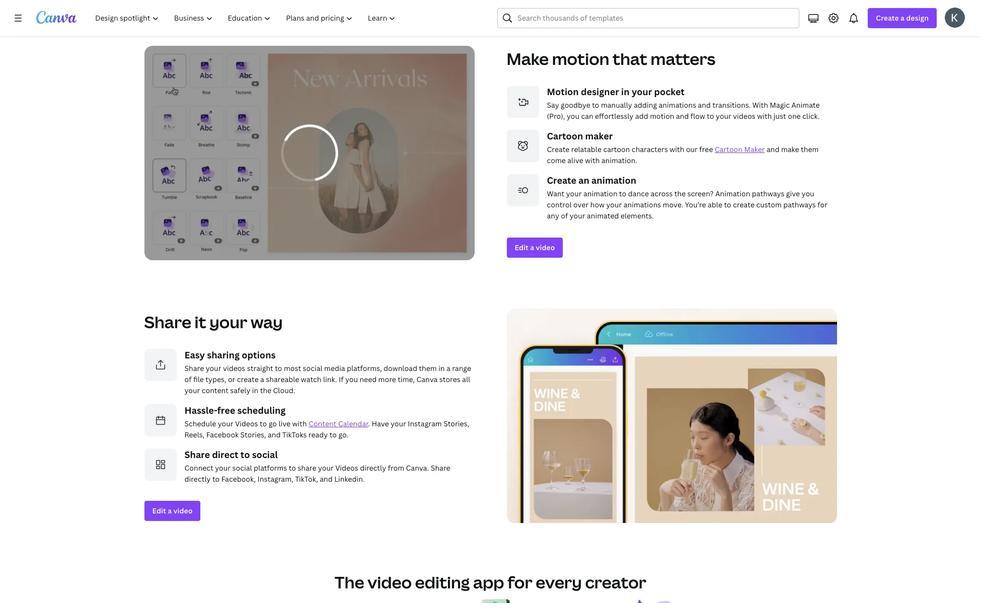 Task type: locate. For each thing, give the bounding box(es) containing it.
them right the make
[[801, 145, 819, 154]]

social
[[303, 363, 323, 373], [252, 449, 278, 461], [233, 463, 252, 473]]

social up watch at the left bottom
[[303, 363, 323, 373]]

2 horizontal spatial in
[[622, 86, 630, 98]]

1 vertical spatial the
[[260, 386, 272, 395]]

elements.
[[621, 211, 654, 221]]

animated
[[587, 211, 619, 221]]

content
[[202, 386, 229, 395]]

share right canva.
[[431, 463, 451, 473]]

stories, right instagram
[[444, 419, 470, 428]]

0 horizontal spatial them
[[419, 363, 437, 373]]

a for create a design dropdown button
[[901, 13, 905, 23]]

and left the make
[[767, 145, 780, 154]]

need
[[360, 375, 377, 384]]

reels,
[[185, 430, 205, 440]]

the inside easy sharing options share your videos straight to most social media platforms, download them in a range of file types, or create a shareable watch link. if you need more time, canva stores all your content safely in the cloud.
[[260, 386, 272, 395]]

safely
[[230, 386, 251, 395]]

0 horizontal spatial free
[[218, 404, 235, 416]]

videos inside the share direct to social connect your social platforms to share your videos directly from canva. share directly to facebook, instagram, tiktok, and linkedin.
[[336, 463, 359, 473]]

cartoon
[[547, 130, 583, 142], [715, 145, 743, 154]]

edit a video down share direct to social image
[[152, 506, 193, 516]]

1 horizontal spatial them
[[801, 145, 819, 154]]

of inside 'create an animation want your animation to dance across the screen? animation pathways give you control over how your animations move. you're able to create custom pathways for any of your animated elements.'
[[561, 211, 568, 221]]

1 vertical spatial in
[[439, 363, 445, 373]]

you right if
[[346, 375, 358, 384]]

create left design
[[877, 13, 900, 23]]

share direct to social connect your social platforms to share your videos directly from canva. share directly to facebook, instagram, tiktok, and linkedin.
[[185, 449, 451, 484]]

for learning image
[[470, 599, 512, 603]]

link.
[[323, 375, 337, 384]]

1 horizontal spatial videos
[[734, 111, 756, 121]]

0 vertical spatial create
[[877, 13, 900, 23]]

of right any
[[561, 211, 568, 221]]

0 vertical spatial social
[[303, 363, 323, 373]]

video for make
[[536, 243, 555, 252]]

1 horizontal spatial in
[[439, 363, 445, 373]]

can
[[581, 111, 594, 121]]

animation down animation.
[[592, 174, 637, 186]]

1 vertical spatial video
[[174, 506, 193, 516]]

1 horizontal spatial for
[[818, 200, 828, 210]]

share up connect
[[185, 449, 210, 461]]

create for a
[[877, 13, 900, 23]]

0 vertical spatial videos
[[734, 111, 756, 121]]

videos down hassle-free scheduling
[[235, 419, 258, 428]]

create
[[733, 200, 755, 210], [237, 375, 259, 384]]

animation
[[716, 189, 751, 199]]

1 horizontal spatial of
[[561, 211, 568, 221]]

an
[[579, 174, 590, 186]]

create an animation image
[[507, 174, 539, 207]]

of left file
[[185, 375, 192, 384]]

you
[[567, 111, 580, 121], [802, 189, 815, 199], [346, 375, 358, 384]]

1 vertical spatial pathways
[[784, 200, 816, 210]]

0 vertical spatial you
[[567, 111, 580, 121]]

directly left from
[[360, 463, 386, 473]]

dance
[[629, 189, 649, 199]]

1 horizontal spatial free
[[700, 145, 713, 154]]

0 vertical spatial of
[[561, 211, 568, 221]]

to left go.
[[330, 430, 337, 440]]

magic
[[770, 100, 790, 110]]

able
[[708, 200, 723, 210]]

0 vertical spatial videos
[[235, 419, 258, 428]]

pathways down give at top right
[[784, 200, 816, 210]]

instagram,
[[258, 474, 294, 484]]

adding
[[634, 100, 657, 110]]

animations down pocket
[[659, 100, 697, 110]]

2 vertical spatial you
[[346, 375, 358, 384]]

1 horizontal spatial you
[[567, 111, 580, 121]]

options
[[242, 349, 276, 361]]

the left cloud.
[[260, 386, 272, 395]]

1 vertical spatial social
[[252, 449, 278, 461]]

1 vertical spatial videos
[[336, 463, 359, 473]]

create up want
[[547, 174, 577, 186]]

social up the facebook,
[[233, 463, 252, 473]]

0 vertical spatial animations
[[659, 100, 697, 110]]

1 vertical spatial them
[[419, 363, 437, 373]]

. have your instagram stories, reels, facebook stories, and tiktoks ready to go.
[[185, 419, 470, 440]]

0 vertical spatial edit
[[515, 243, 529, 252]]

effortlessly
[[595, 111, 634, 121]]

None search field
[[498, 8, 800, 28]]

videos down 'transitions.'
[[734, 111, 756, 121]]

cartoon down (pro),
[[547, 130, 583, 142]]

your up facebook
[[218, 419, 234, 428]]

1 vertical spatial edit
[[152, 506, 166, 516]]

0 vertical spatial pathways
[[752, 189, 785, 199]]

0 vertical spatial for
[[818, 200, 828, 210]]

2 vertical spatial create
[[547, 174, 577, 186]]

easy sharing options share your videos straight to most social media platforms, download them in a range of file types, or create a shareable watch link. if you need more time, canva stores all your content safely in the cloud.
[[185, 349, 471, 395]]

0 vertical spatial cartoon
[[547, 130, 583, 142]]

directly
[[360, 463, 386, 473], [185, 474, 211, 484]]

1 vertical spatial stories,
[[241, 430, 266, 440]]

hassle-free scheduling image
[[144, 404, 177, 437]]

just
[[774, 111, 787, 121]]

0 vertical spatial free
[[700, 145, 713, 154]]

calendar
[[338, 419, 368, 428]]

1 vertical spatial videos
[[223, 363, 245, 373]]

create down animation at the top of the page
[[733, 200, 755, 210]]

0 vertical spatial them
[[801, 145, 819, 154]]

connect
[[185, 463, 214, 473]]

1 horizontal spatial create
[[733, 200, 755, 210]]

free
[[700, 145, 713, 154], [218, 404, 235, 416]]

edit a video
[[515, 243, 555, 252], [152, 506, 193, 516]]

share left the it
[[144, 311, 191, 333]]

1 vertical spatial create
[[237, 375, 259, 384]]

videos up or at left
[[223, 363, 245, 373]]

live
[[279, 419, 291, 428]]

and down go
[[268, 430, 281, 440]]

designer
[[581, 86, 620, 98]]

0 vertical spatial animation
[[592, 174, 637, 186]]

your inside . have your instagram stories, reels, facebook stories, and tiktoks ready to go.
[[391, 419, 406, 428]]

pathways up 'custom'
[[752, 189, 785, 199]]

videos inside easy sharing options share your videos straight to most social media platforms, download them in a range of file types, or create a shareable watch link. if you need more time, canva stores all your content safely in the cloud.
[[223, 363, 245, 373]]

0 horizontal spatial cartoon
[[547, 130, 583, 142]]

0 horizontal spatial videos
[[223, 363, 245, 373]]

in right safely
[[252, 386, 259, 395]]

1 vertical spatial edit a video link
[[144, 501, 201, 521]]

and inside and make them come alive with animation.
[[767, 145, 780, 154]]

1 vertical spatial cartoon
[[715, 145, 743, 154]]

videos up linkedin. on the left bottom
[[336, 463, 359, 473]]

1 vertical spatial create
[[547, 145, 570, 154]]

0 horizontal spatial for
[[508, 572, 533, 593]]

create inside dropdown button
[[877, 13, 900, 23]]

in up the stores
[[439, 363, 445, 373]]

or
[[228, 375, 235, 384]]

click.
[[803, 111, 820, 121]]

with down relatable
[[585, 156, 600, 165]]

1 vertical spatial free
[[218, 404, 235, 416]]

your down 'transitions.'
[[716, 111, 732, 121]]

you down goodbye
[[567, 111, 580, 121]]

canva.
[[406, 463, 429, 473]]

0 vertical spatial motion
[[552, 48, 610, 70]]

in up 'manually'
[[622, 86, 630, 98]]

cartoon maker image
[[507, 130, 539, 162]]

with
[[758, 111, 772, 121], [670, 145, 685, 154], [585, 156, 600, 165], [292, 419, 307, 428]]

create inside 'create an animation want your animation to dance across the screen? animation pathways give you control over how your animations move. you're able to create custom pathways for any of your animated elements.'
[[547, 174, 577, 186]]

your down file
[[185, 386, 200, 395]]

0 horizontal spatial the
[[260, 386, 272, 395]]

share direct to social image
[[144, 449, 177, 481]]

canva
[[417, 375, 438, 384]]

animations
[[659, 100, 697, 110], [624, 200, 662, 210]]

edit for share it your way
[[152, 506, 166, 516]]

go.
[[339, 430, 349, 440]]

free down content
[[218, 404, 235, 416]]

1 horizontal spatial motion
[[650, 111, 675, 121]]

share up file
[[185, 363, 204, 373]]

1 vertical spatial edit a video
[[152, 506, 193, 516]]

stories, down schedule your videos to go live with content calendar
[[241, 430, 266, 440]]

1 horizontal spatial videos
[[336, 463, 359, 473]]

to up shareable
[[275, 363, 282, 373]]

1 vertical spatial animations
[[624, 200, 662, 210]]

transitions.
[[713, 100, 751, 110]]

0 horizontal spatial create
[[237, 375, 259, 384]]

to left share
[[289, 463, 296, 473]]

the video editing app for every creator
[[335, 572, 647, 593]]

over
[[574, 200, 589, 210]]

1 vertical spatial you
[[802, 189, 815, 199]]

0 horizontal spatial videos
[[235, 419, 258, 428]]

animations down dance
[[624, 200, 662, 210]]

them up canva
[[419, 363, 437, 373]]

linkedin.
[[335, 474, 365, 484]]

any
[[547, 211, 560, 221]]

edit a video link for share
[[144, 501, 201, 521]]

2 vertical spatial social
[[233, 463, 252, 473]]

and right the tiktok,
[[320, 474, 333, 484]]

1 vertical spatial of
[[185, 375, 192, 384]]

0 vertical spatial create
[[733, 200, 755, 210]]

2 horizontal spatial video
[[536, 243, 555, 252]]

for inside 'create an animation want your animation to dance across the screen? animation pathways give you control over how your animations move. you're able to create custom pathways for any of your animated elements.'
[[818, 200, 828, 210]]

0 vertical spatial stories,
[[444, 419, 470, 428]]

0 horizontal spatial of
[[185, 375, 192, 384]]

across
[[651, 189, 673, 199]]

1 vertical spatial motion
[[650, 111, 675, 121]]

control
[[547, 200, 572, 210]]

free right our
[[700, 145, 713, 154]]

for
[[818, 200, 828, 210], [508, 572, 533, 593]]

1 horizontal spatial stories,
[[444, 419, 470, 428]]

a
[[901, 13, 905, 23], [531, 243, 535, 252], [447, 363, 451, 373], [260, 375, 264, 384], [168, 506, 172, 516]]

social up platforms
[[252, 449, 278, 461]]

2 horizontal spatial you
[[802, 189, 815, 199]]

create up come
[[547, 145, 570, 154]]

editing
[[415, 572, 470, 593]]

1 horizontal spatial edit
[[515, 243, 529, 252]]

you inside 'create an animation want your animation to dance across the screen? animation pathways give you control over how your animations move. you're able to create custom pathways for any of your animated elements.'
[[802, 189, 815, 199]]

to right flow
[[707, 111, 715, 121]]

0 horizontal spatial in
[[252, 386, 259, 395]]

create up safely
[[237, 375, 259, 384]]

1 horizontal spatial edit a video link
[[507, 238, 563, 258]]

to
[[592, 100, 600, 110], [707, 111, 715, 121], [620, 189, 627, 199], [725, 200, 732, 210], [275, 363, 282, 373], [260, 419, 267, 428], [330, 430, 337, 440], [241, 449, 250, 461], [289, 463, 296, 473], [213, 474, 220, 484]]

animation
[[592, 174, 637, 186], [584, 189, 618, 199]]

you right give at top right
[[802, 189, 815, 199]]

you inside motion designer in your pocket say goodbye to manually adding animations and transitions. with magic animate (pro), you can effortlessly add motion and flow to your videos with just one click.
[[567, 111, 580, 121]]

content
[[309, 419, 337, 428]]

a for edit a video link related to make
[[531, 243, 535, 252]]

a inside dropdown button
[[901, 13, 905, 23]]

0 horizontal spatial edit a video link
[[144, 501, 201, 521]]

move.
[[663, 200, 684, 210]]

animation up how
[[584, 189, 618, 199]]

your up adding
[[632, 86, 652, 98]]

0 horizontal spatial you
[[346, 375, 358, 384]]

1 vertical spatial for
[[508, 572, 533, 593]]

share
[[144, 311, 191, 333], [185, 363, 204, 373], [185, 449, 210, 461], [431, 463, 451, 473]]

top level navigation element
[[89, 8, 405, 28]]

motion up motion
[[552, 48, 610, 70]]

0 vertical spatial the
[[675, 189, 686, 199]]

app
[[473, 572, 505, 593]]

every
[[536, 572, 582, 593]]

1 horizontal spatial the
[[675, 189, 686, 199]]

the up move.
[[675, 189, 686, 199]]

edit a video link down share direct to social image
[[144, 501, 201, 521]]

to down connect
[[213, 474, 220, 484]]

animations inside motion designer in your pocket say goodbye to manually adding animations and transitions. with magic animate (pro), you can effortlessly add motion and flow to your videos with just one click.
[[659, 100, 697, 110]]

your right have on the bottom
[[391, 419, 406, 428]]

1 horizontal spatial edit a video
[[515, 243, 555, 252]]

maker
[[745, 145, 765, 154]]

1 vertical spatial directly
[[185, 474, 211, 484]]

0 horizontal spatial edit
[[152, 506, 166, 516]]

your
[[632, 86, 652, 98], [716, 111, 732, 121], [567, 189, 582, 199], [607, 200, 622, 210], [570, 211, 586, 221], [210, 311, 248, 333], [206, 363, 221, 373], [185, 386, 200, 395], [218, 419, 234, 428], [391, 419, 406, 428], [215, 463, 231, 473], [318, 463, 334, 473]]

video right the
[[368, 572, 412, 593]]

in inside motion designer in your pocket say goodbye to manually adding animations and transitions. with magic animate (pro), you can effortlessly add motion and flow to your videos with just one click.
[[622, 86, 630, 98]]

video down connect
[[174, 506, 193, 516]]

ready
[[309, 430, 328, 440]]

motion down adding
[[650, 111, 675, 121]]

video down any
[[536, 243, 555, 252]]

2 vertical spatial in
[[252, 386, 259, 395]]

cartoon left "maker"
[[715, 145, 743, 154]]

directly down connect
[[185, 474, 211, 484]]

1 horizontal spatial directly
[[360, 463, 386, 473]]

you're
[[686, 200, 707, 210]]

0 vertical spatial edit a video link
[[507, 238, 563, 258]]

edit a video down any
[[515, 243, 555, 252]]

edit a video link down any
[[507, 238, 563, 258]]

make motion that matters
[[507, 48, 716, 70]]

your up types,
[[206, 363, 221, 373]]

in
[[622, 86, 630, 98], [439, 363, 445, 373], [252, 386, 259, 395]]

sharing
[[207, 349, 240, 361]]

range
[[452, 363, 471, 373]]

0 horizontal spatial video
[[174, 506, 193, 516]]

Search search field
[[518, 9, 794, 28]]

them inside and make them come alive with animation.
[[801, 145, 819, 154]]

0 vertical spatial in
[[622, 86, 630, 98]]

with down with
[[758, 111, 772, 121]]

0 vertical spatial edit a video
[[515, 243, 555, 252]]

0 vertical spatial video
[[536, 243, 555, 252]]

content calendar link
[[309, 419, 368, 428]]

1 horizontal spatial cartoon
[[715, 145, 743, 154]]

0 horizontal spatial edit a video
[[152, 506, 193, 516]]

2 vertical spatial video
[[368, 572, 412, 593]]



Task type: describe. For each thing, give the bounding box(es) containing it.
with
[[753, 100, 769, 110]]

relatable
[[572, 145, 602, 154]]

create relatable cartoon characters with our free cartoon maker
[[547, 145, 765, 154]]

and up flow
[[698, 100, 711, 110]]

1 vertical spatial animation
[[584, 189, 618, 199]]

with up tiktoks
[[292, 419, 307, 428]]

custom
[[757, 200, 782, 210]]

0 horizontal spatial stories,
[[241, 430, 266, 440]]

0 horizontal spatial directly
[[185, 474, 211, 484]]

make
[[507, 48, 549, 70]]

watch
[[301, 375, 322, 384]]

more
[[379, 375, 396, 384]]

the
[[335, 572, 364, 593]]

easy
[[185, 349, 205, 361]]

have
[[372, 419, 389, 428]]

0 horizontal spatial motion
[[552, 48, 610, 70]]

motion inside motion designer in your pocket say goodbye to manually adding animations and transitions. with magic animate (pro), you can effortlessly add motion and flow to your videos with just one click.
[[650, 111, 675, 121]]

file
[[193, 375, 204, 384]]

add
[[636, 111, 649, 121]]

create inside easy sharing options share your videos straight to most social media platforms, download them in a range of file types, or create a shareable watch link. if you need more time, canva stores all your content safely in the cloud.
[[237, 375, 259, 384]]

to inside . have your instagram stories, reels, facebook stories, and tiktoks ready to go.
[[330, 430, 337, 440]]

instagram
[[408, 419, 442, 428]]

0 vertical spatial directly
[[360, 463, 386, 473]]

with inside and make them come alive with animation.
[[585, 156, 600, 165]]

facebook,
[[221, 474, 256, 484]]

your down direct
[[215, 463, 231, 473]]

edit a video for make
[[515, 243, 555, 252]]

facebook
[[206, 430, 239, 440]]

how
[[591, 200, 605, 210]]

one
[[788, 111, 801, 121]]

to inside easy sharing options share your videos straight to most social media platforms, download them in a range of file types, or create a shareable watch link. if you need more time, canva stores all your content safely in the cloud.
[[275, 363, 282, 373]]

for fun image
[[635, 599, 677, 603]]

animations inside 'create an animation want your animation to dance across the screen? animation pathways give you control over how your animations move. you're able to create custom pathways for any of your animated elements.'
[[624, 200, 662, 210]]

them inside easy sharing options share your videos straight to most social media platforms, download them in a range of file types, or create a shareable watch link. if you need more time, canva stores all your content safely in the cloud.
[[419, 363, 437, 373]]

say
[[547, 100, 559, 110]]

and inside . have your instagram stories, reels, facebook stories, and tiktoks ready to go.
[[268, 430, 281, 440]]

manually
[[601, 100, 633, 110]]

want
[[547, 189, 565, 199]]

pocket
[[655, 86, 685, 98]]

1 horizontal spatial video
[[368, 572, 412, 593]]

way
[[251, 311, 283, 333]]

creator
[[586, 572, 647, 593]]

create for relatable
[[547, 145, 570, 154]]

of inside easy sharing options share your videos straight to most social media platforms, download them in a range of file types, or create a shareable watch link. if you need more time, canva stores all your content safely in the cloud.
[[185, 375, 192, 384]]

your up animated
[[607, 200, 622, 210]]

(pro),
[[547, 111, 565, 121]]

edit a video for share
[[152, 506, 193, 516]]

stores
[[440, 375, 461, 384]]

the inside 'create an animation want your animation to dance across the screen? animation pathways give you control over how your animations move. you're able to create custom pathways for any of your animated elements.'
[[675, 189, 686, 199]]

and inside the share direct to social connect your social platforms to share your videos directly from canva. share directly to facebook, instagram, tiktok, and linkedin.
[[320, 474, 333, 484]]

share
[[298, 463, 317, 473]]

cartoon maker
[[547, 130, 613, 142]]

create a design
[[877, 13, 929, 23]]

cartoon maker link
[[715, 145, 765, 154]]

to left dance
[[620, 189, 627, 199]]

your up "over"
[[567, 189, 582, 199]]

animate
[[792, 100, 820, 110]]

easy sharing options image
[[144, 349, 177, 381]]

edit a video link for make
[[507, 238, 563, 258]]

direct
[[212, 449, 239, 461]]

share inside easy sharing options share your videos straight to most social media platforms, download them in a range of file types, or create a shareable watch link. if you need more time, canva stores all your content safely in the cloud.
[[185, 363, 204, 373]]

to down animation at the top of the page
[[725, 200, 732, 210]]

goodbye
[[561, 100, 591, 110]]

straight
[[247, 363, 273, 373]]

cloud.
[[273, 386, 295, 395]]

you inside easy sharing options share your videos straight to most social media platforms, download them in a range of file types, or create a shareable watch link. if you need more time, canva stores all your content safely in the cloud.
[[346, 375, 358, 384]]

edit for make motion that matters
[[515, 243, 529, 252]]

motion
[[547, 86, 579, 98]]

create inside 'create an animation want your animation to dance across the screen? animation pathways give you control over how your animations move. you're able to create custom pathways for any of your animated elements.'
[[733, 200, 755, 210]]

motion designer in your pocket image
[[507, 86, 539, 118]]

video for share
[[174, 506, 193, 516]]

media
[[324, 363, 345, 373]]

most
[[284, 363, 301, 373]]

go
[[269, 419, 277, 428]]

that
[[613, 48, 648, 70]]

come
[[547, 156, 566, 165]]

a for edit a video link for share
[[168, 506, 172, 516]]

it
[[195, 311, 206, 333]]

time,
[[398, 375, 415, 384]]

matters
[[651, 48, 716, 70]]

download
[[384, 363, 418, 373]]

kendall parks image
[[945, 8, 966, 28]]

schedule
[[185, 419, 216, 428]]

create for an
[[547, 174, 577, 186]]

your right share
[[318, 463, 334, 473]]

schedule your videos to go live with content calendar
[[185, 419, 368, 428]]

motion designer in your pocket say goodbye to manually adding animations and transitions. with magic animate (pro), you can effortlessly add motion and flow to your videos with just one click.
[[547, 86, 820, 121]]

platforms,
[[347, 363, 382, 373]]

and left flow
[[676, 111, 689, 121]]

flow
[[691, 111, 706, 121]]

shareable
[[266, 375, 299, 384]]

characters
[[632, 145, 668, 154]]

to up can
[[592, 100, 600, 110]]

screen?
[[688, 189, 714, 199]]

types,
[[206, 375, 226, 384]]

tiktoks
[[283, 430, 307, 440]]

.
[[368, 419, 370, 428]]

make
[[782, 145, 800, 154]]

from
[[388, 463, 405, 473]]

social inside easy sharing options share your videos straight to most social media platforms, download them in a range of file types, or create a shareable watch link. if you need more time, canva stores all your content safely in the cloud.
[[303, 363, 323, 373]]

give
[[787, 189, 801, 199]]

maker
[[586, 130, 613, 142]]

hassle-
[[185, 404, 218, 416]]

design
[[907, 13, 929, 23]]

if
[[339, 375, 344, 384]]

with left our
[[670, 145, 685, 154]]

cartoon
[[604, 145, 630, 154]]

to left go
[[260, 419, 267, 428]]

all
[[462, 375, 471, 384]]

to right direct
[[241, 449, 250, 461]]

alive
[[568, 156, 584, 165]]

videos inside motion designer in your pocket say goodbye to manually adding animations and transitions. with magic animate (pro), you can effortlessly add motion and flow to your videos with just one click.
[[734, 111, 756, 121]]

and make them come alive with animation.
[[547, 145, 819, 165]]

your down "over"
[[570, 211, 586, 221]]

your right the it
[[210, 311, 248, 333]]

create an animation want your animation to dance across the screen? animation pathways give you control over how your animations move. you're able to create custom pathways for any of your animated elements.
[[547, 174, 828, 221]]

scheduling
[[238, 404, 286, 416]]

with inside motion designer in your pocket say goodbye to manually adding animations and transitions. with magic animate (pro), you can effortlessly add motion and flow to your videos with just one click.
[[758, 111, 772, 121]]

create a design button
[[869, 8, 937, 28]]

animation.
[[602, 156, 638, 165]]

our
[[687, 145, 698, 154]]



Task type: vqa. For each thing, say whether or not it's contained in the screenshot.
the middle k-
no



